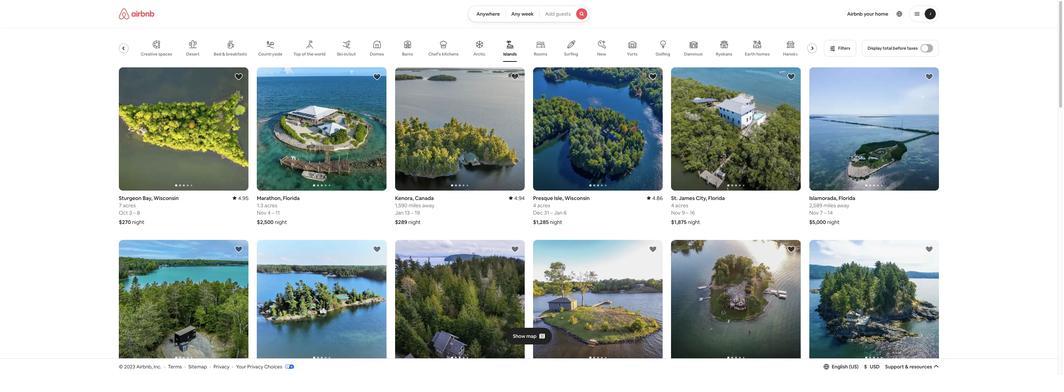 Task type: locate. For each thing, give the bounding box(es) containing it.
1 – from the left
[[133, 210, 136, 216]]

containers
[[108, 51, 130, 57]]

inc.
[[154, 364, 161, 370]]

7 up "oct"
[[119, 202, 122, 209]]

any
[[512, 11, 521, 17]]

1 vertical spatial 7
[[821, 210, 823, 216]]

your privacy choices
[[236, 364, 282, 370]]

airbnb
[[848, 11, 863, 17]]

add to wishlist: madeira park, canada image
[[926, 245, 934, 254]]

3 night from the left
[[550, 219, 563, 226]]

world
[[315, 51, 326, 57]]

2,589
[[810, 202, 823, 209]]

5 night from the left
[[409, 219, 421, 226]]

& right bed
[[222, 51, 225, 57]]

0 horizontal spatial florida
[[283, 195, 300, 202]]

add to wishlist: battle creek, michigan image
[[788, 245, 796, 254]]

1 horizontal spatial nov
[[672, 210, 681, 216]]

english (us)
[[832, 364, 859, 370]]

away inside "islamorada, florida 2,589 miles away nov 7 – 14 $5,000 night"
[[838, 202, 850, 209]]

choices
[[264, 364, 282, 370]]

9
[[682, 210, 685, 216]]

acres down 'presque'
[[538, 202, 551, 209]]

barns
[[402, 51, 413, 57]]

miles up 14
[[824, 202, 837, 209]]

sturgeon
[[119, 195, 142, 202]]

night inside "islamorada, florida 2,589 miles away nov 7 – 14 $5,000 night"
[[828, 219, 840, 226]]

2 miles from the left
[[824, 202, 837, 209]]

0 horizontal spatial wisconsin
[[154, 195, 179, 202]]

miles
[[409, 202, 421, 209], [824, 202, 837, 209]]

4 up dec
[[534, 202, 537, 209]]

kitchens
[[442, 51, 459, 57]]

2023
[[124, 364, 135, 370]]

1 night from the left
[[132, 219, 144, 226]]

night
[[132, 219, 144, 226], [275, 219, 287, 226], [550, 219, 563, 226], [688, 219, 701, 226], [409, 219, 421, 226], [828, 219, 840, 226]]

add to wishlist: parry sound, canada image
[[373, 245, 381, 254]]

5 – from the left
[[411, 210, 414, 216]]

river,
[[132, 368, 145, 374]]

– inside kenora, canada 1,590 miles away jan 13 – 19 $289 night
[[411, 210, 414, 216]]

1 horizontal spatial privacy
[[247, 364, 263, 370]]

privacy
[[214, 364, 230, 370], [247, 364, 263, 370]]

ski-in/out
[[337, 51, 356, 57]]

st. james city, florida 4 acres nov 9 – 16 $1,875 night
[[672, 195, 725, 226]]

english
[[832, 364, 849, 370]]

·
[[164, 364, 165, 370], [185, 364, 186, 370], [210, 364, 211, 370], [232, 364, 234, 370]]

night inside kenora, canada 1,590 miles away jan 13 – 19 $289 night
[[409, 219, 421, 226]]

sturgeon bay, wisconsin 7 acres oct 3 – 8 $270 night
[[119, 195, 179, 226]]

privacy left your
[[214, 364, 230, 370]]

florida for marathon, florida
[[283, 195, 300, 202]]

· right inc.
[[164, 364, 165, 370]]

2 night from the left
[[275, 219, 287, 226]]

4 acres from the left
[[676, 202, 689, 209]]

nov down 2,589
[[810, 210, 819, 216]]

4 left 11
[[268, 210, 271, 216]]

1 acres from the left
[[123, 202, 136, 209]]

marathon,
[[257, 195, 282, 202]]

1 wisconsin from the left
[[154, 195, 179, 202]]

3 florida from the left
[[839, 195, 856, 202]]

3 nov from the left
[[810, 210, 819, 216]]

airbnb your home
[[848, 11, 889, 17]]

acres inside marathon, florida 1.3 acres nov 4 – 11 $2,500 night
[[265, 202, 278, 209]]

florida right islamorada,
[[839, 195, 856, 202]]

terms · sitemap · privacy ·
[[168, 364, 234, 370]]

night right $1,285
[[550, 219, 563, 226]]

filters
[[839, 46, 851, 51]]

0 horizontal spatial privacy
[[214, 364, 230, 370]]

1 horizontal spatial 4
[[534, 202, 537, 209]]

hanoks
[[784, 51, 798, 57]]

0 horizontal spatial canada
[[289, 368, 308, 374]]

1 horizontal spatial 7
[[821, 210, 823, 216]]

florida inside marathon, florida 1.3 acres nov 4 – 11 $2,500 night
[[283, 195, 300, 202]]

canada up the 19
[[415, 195, 434, 202]]

2 nov from the left
[[672, 210, 681, 216]]

night down 14
[[828, 219, 840, 226]]

None search field
[[468, 6, 591, 22]]

0 horizontal spatial 4
[[268, 210, 271, 216]]

canada left the $
[[844, 368, 863, 374]]

4 – from the left
[[687, 210, 689, 216]]

2 away from the left
[[838, 202, 850, 209]]

1 away from the left
[[422, 202, 435, 209]]

– right 31
[[551, 210, 553, 216]]

home
[[876, 11, 889, 17]]

–
[[133, 210, 136, 216], [272, 210, 275, 216], [551, 210, 553, 216], [687, 210, 689, 216], [411, 210, 414, 216], [825, 210, 827, 216]]

1 horizontal spatial florida
[[709, 195, 725, 202]]

support & resources
[[886, 364, 933, 370]]

– inside sturgeon bay, wisconsin 7 acres oct 3 – 8 $270 night
[[133, 210, 136, 216]]

acres
[[123, 202, 136, 209], [265, 202, 278, 209], [538, 202, 551, 209], [676, 202, 689, 209]]

0 horizontal spatial nov
[[257, 210, 267, 216]]

7 left 14
[[821, 210, 823, 216]]

away right 1,590
[[422, 202, 435, 209]]

3 – from the left
[[551, 210, 553, 216]]

canada right sound,
[[289, 368, 308, 374]]

· left privacy link
[[210, 364, 211, 370]]

1 horizontal spatial away
[[838, 202, 850, 209]]

acres inside presque isle, wisconsin 4 acres dec 31 – jan 6 $1,285 night
[[538, 202, 551, 209]]

anywhere button
[[468, 6, 506, 22]]

any week
[[512, 11, 534, 17]]

0 horizontal spatial &
[[222, 51, 225, 57]]

1 jan from the left
[[554, 210, 563, 216]]

florida inside "islamorada, florida 2,589 miles away nov 7 – 14 $5,000 night"
[[839, 195, 856, 202]]

florida right marathon,
[[283, 195, 300, 202]]

2 wisconsin from the left
[[565, 195, 590, 202]]

1 horizontal spatial miles
[[824, 202, 837, 209]]

6 night from the left
[[828, 219, 840, 226]]

1 nov from the left
[[257, 210, 267, 216]]

display total before taxes button
[[862, 40, 940, 57]]

wisconsin
[[154, 195, 179, 202], [565, 195, 590, 202]]

add to wishlist: jacksons' gap, alabama image
[[649, 245, 658, 254]]

1 horizontal spatial wisconsin
[[565, 195, 590, 202]]

support & resources button
[[886, 364, 940, 370]]

show
[[513, 333, 526, 340]]

display total before taxes
[[868, 46, 919, 51]]

2 horizontal spatial 4
[[672, 202, 675, 209]]

2 acres from the left
[[265, 202, 278, 209]]

away for canada
[[422, 202, 435, 209]]

creative spaces
[[141, 51, 172, 57]]

0 vertical spatial &
[[222, 51, 225, 57]]

group
[[108, 35, 821, 62], [119, 67, 249, 191], [257, 67, 387, 191], [395, 67, 525, 191], [534, 67, 663, 191], [672, 67, 802, 191], [810, 67, 940, 191], [119, 240, 249, 364], [257, 240, 387, 364], [395, 240, 525, 364], [534, 240, 663, 364], [672, 240, 802, 364], [810, 240, 940, 364]]

5.0 for deer river, minnesota
[[241, 368, 249, 374]]

jan
[[554, 210, 563, 216], [395, 210, 404, 216]]

group containing containers
[[108, 35, 821, 62]]

miles up the 19
[[409, 202, 421, 209]]

breakfasts
[[226, 51, 247, 57]]

terms
[[168, 364, 182, 370]]

wisconsin right isle,
[[565, 195, 590, 202]]

parry sound, canada
[[257, 368, 308, 374]]

6 – from the left
[[825, 210, 827, 216]]

0 horizontal spatial 5.0
[[241, 368, 249, 374]]

resources
[[910, 364, 933, 370]]

night inside presque isle, wisconsin 4 acres dec 31 – jan 6 $1,285 night
[[550, 219, 563, 226]]

wisconsin inside presque isle, wisconsin 4 acres dec 31 – jan 6 $1,285 night
[[565, 195, 590, 202]]

– inside presque isle, wisconsin 4 acres dec 31 – jan 6 $1,285 night
[[551, 210, 553, 216]]

4 down st.
[[672, 202, 675, 209]]

2 florida from the left
[[709, 195, 725, 202]]

$2,500
[[257, 219, 274, 226]]

– right the 9
[[687, 210, 689, 216]]

privacy right your
[[247, 364, 263, 370]]

· left your
[[232, 364, 234, 370]]

away inside kenora, canada 1,590 miles away jan 13 – 19 $289 night
[[422, 202, 435, 209]]

night down 16
[[688, 219, 701, 226]]

– for kenora, canada 1,590 miles away jan 13 – 19 $289 night
[[411, 210, 414, 216]]

0 horizontal spatial 7
[[119, 202, 122, 209]]

arctic
[[474, 51, 486, 57]]

st.
[[672, 195, 678, 202]]

1 florida from the left
[[283, 195, 300, 202]]

– left 14
[[825, 210, 827, 216]]

· right the terms link
[[185, 364, 186, 370]]

2 horizontal spatial canada
[[844, 368, 863, 374]]

dec
[[534, 210, 543, 216]]

jan left 6
[[554, 210, 563, 216]]

nov left the 9
[[672, 210, 681, 216]]

acres down sturgeon
[[123, 202, 136, 209]]

away down islamorada,
[[838, 202, 850, 209]]

2 5.0 from the left
[[932, 368, 940, 374]]

0 horizontal spatial away
[[422, 202, 435, 209]]

isle,
[[555, 195, 564, 202]]

1 vertical spatial &
[[906, 364, 909, 370]]

add to wishlist: kenora, canada image
[[511, 73, 520, 81]]

2 jan from the left
[[395, 210, 404, 216]]

add to wishlist: presque isle, wisconsin image
[[649, 73, 658, 81]]

acres down marathon,
[[265, 202, 278, 209]]

new
[[598, 51, 607, 57]]

night down 11
[[275, 219, 287, 226]]

show map button
[[506, 328, 552, 345]]

4 night from the left
[[688, 219, 701, 226]]

& right support on the bottom right of the page
[[906, 364, 909, 370]]

map
[[527, 333, 537, 340]]

2 – from the left
[[272, 210, 275, 216]]

night down the 19
[[409, 219, 421, 226]]

nov down 1.3
[[257, 210, 267, 216]]

1 horizontal spatial jan
[[554, 210, 563, 216]]

florida right city,
[[709, 195, 725, 202]]

2 horizontal spatial florida
[[839, 195, 856, 202]]

jan down 1,590
[[395, 210, 404, 216]]

$5,000
[[810, 219, 827, 226]]

florida for islamorada, florida
[[839, 195, 856, 202]]

7 inside "islamorada, florida 2,589 miles away nov 7 – 14 $5,000 night"
[[821, 210, 823, 216]]

– left 11
[[272, 210, 275, 216]]

nov inside "st. james city, florida 4 acres nov 9 – 16 $1,875 night"
[[672, 210, 681, 216]]

1,590
[[395, 202, 408, 209]]

2 horizontal spatial nov
[[810, 210, 819, 216]]

ryokans
[[716, 51, 733, 57]]

miles inside kenora, canada 1,590 miles away jan 13 – 19 $289 night
[[409, 202, 421, 209]]

3 · from the left
[[210, 364, 211, 370]]

– right 13
[[411, 210, 414, 216]]

$1,285
[[534, 219, 549, 226]]

4.86
[[653, 195, 663, 202]]

&
[[222, 51, 225, 57], [906, 364, 909, 370]]

4 inside "st. james city, florida 4 acres nov 9 – 16 $1,875 night"
[[672, 202, 675, 209]]

4.95 out of 5 average rating image
[[233, 195, 249, 202]]

add to wishlist: islamorada, florida image
[[926, 73, 934, 81]]

1 horizontal spatial canada
[[415, 195, 434, 202]]

1 miles from the left
[[409, 202, 421, 209]]

islamorada,
[[810, 195, 838, 202]]

$ usd
[[865, 364, 880, 370]]

– for presque isle, wisconsin 4 acres dec 31 – jan 6 $1,285 night
[[551, 210, 553, 216]]

total
[[884, 46, 893, 51]]

wisconsin right bay,
[[154, 195, 179, 202]]

wisconsin for presque isle, wisconsin 4 acres dec 31 – jan 6 $1,285 night
[[565, 195, 590, 202]]

0 horizontal spatial jan
[[395, 210, 404, 216]]

0 horizontal spatial miles
[[409, 202, 421, 209]]

miles inside "islamorada, florida 2,589 miles away nov 7 – 14 $5,000 night"
[[824, 202, 837, 209]]

airbnb,
[[136, 364, 153, 370]]

top
[[294, 51, 301, 57]]

night inside "st. james city, florida 4 acres nov 9 – 16 $1,875 night"
[[688, 219, 701, 226]]

night down 8
[[132, 219, 144, 226]]

– right 3
[[133, 210, 136, 216]]

0 vertical spatial 7
[[119, 202, 122, 209]]

wisconsin for sturgeon bay, wisconsin 7 acres oct 3 – 8 $270 night
[[154, 195, 179, 202]]

minnesota
[[146, 368, 172, 374]]

airbnb your home link
[[844, 7, 893, 21]]

3 acres from the left
[[538, 202, 551, 209]]

1 horizontal spatial &
[[906, 364, 909, 370]]

2 · from the left
[[185, 364, 186, 370]]

acres up the 9
[[676, 202, 689, 209]]

– inside "islamorada, florida 2,589 miles away nov 7 – 14 $5,000 night"
[[825, 210, 827, 216]]

canada for parry sound, canada
[[289, 368, 308, 374]]

marathon, florida 1.3 acres nov 4 – 11 $2,500 night
[[257, 195, 300, 226]]

florida
[[283, 195, 300, 202], [709, 195, 725, 202], [839, 195, 856, 202]]

– for sturgeon bay, wisconsin 7 acres oct 3 – 8 $270 night
[[133, 210, 136, 216]]

1 horizontal spatial 5.0
[[932, 368, 940, 374]]

sitemap
[[189, 364, 207, 370]]

wisconsin inside sturgeon bay, wisconsin 7 acres oct 3 – 8 $270 night
[[154, 195, 179, 202]]

1 5.0 from the left
[[241, 368, 249, 374]]



Task type: describe. For each thing, give the bounding box(es) containing it.
4 inside marathon, florida 1.3 acres nov 4 – 11 $2,500 night
[[268, 210, 271, 216]]

2 privacy from the left
[[247, 364, 263, 370]]

week
[[522, 11, 534, 17]]

13
[[405, 210, 410, 216]]

bay,
[[143, 195, 153, 202]]

canada for madeira park, canada
[[844, 368, 863, 374]]

islands
[[504, 51, 517, 57]]

16
[[690, 210, 695, 216]]

– inside marathon, florida 1.3 acres nov 4 – 11 $2,500 night
[[272, 210, 275, 216]]

11
[[276, 210, 280, 216]]

7 inside sturgeon bay, wisconsin 7 acres oct 3 – 8 $270 night
[[119, 202, 122, 209]]

nov inside marathon, florida 1.3 acres nov 4 – 11 $2,500 night
[[257, 210, 267, 216]]

4 · from the left
[[232, 364, 234, 370]]

support
[[886, 364, 905, 370]]

deer
[[119, 368, 131, 374]]

creative
[[141, 51, 158, 57]]

31
[[544, 210, 550, 216]]

golfing
[[656, 51, 671, 57]]

$270
[[119, 219, 131, 226]]

add to wishlist: marathon, florida image
[[373, 73, 381, 81]]

earth homes
[[746, 51, 770, 57]]

add to wishlist: anacortes, washington image
[[511, 245, 520, 254]]

1.3
[[257, 202, 263, 209]]

park,
[[831, 368, 843, 374]]

usd
[[871, 364, 880, 370]]

the
[[307, 51, 314, 57]]

14
[[828, 210, 833, 216]]

any week button
[[506, 6, 540, 22]]

add to wishlist: sturgeon bay, wisconsin image
[[235, 73, 243, 81]]

jan inside kenora, canada 1,590 miles away jan 13 – 19 $289 night
[[395, 210, 404, 216]]

spaces
[[158, 51, 172, 57]]

rooms
[[534, 51, 548, 57]]

6
[[564, 210, 567, 216]]

none search field containing anywhere
[[468, 6, 591, 22]]

kenora,
[[395, 195, 414, 202]]

night inside marathon, florida 1.3 acres nov 4 – 11 $2,500 night
[[275, 219, 287, 226]]

sound,
[[271, 368, 288, 374]]

guests
[[556, 11, 571, 17]]

5.0 for madeira park, canada
[[932, 368, 940, 374]]

add guests
[[546, 11, 571, 17]]

taxes
[[908, 46, 919, 51]]

desert
[[186, 51, 200, 57]]

surfing
[[565, 51, 579, 57]]

presque
[[534, 195, 553, 202]]

oct
[[119, 210, 128, 216]]

before
[[894, 46, 907, 51]]

of
[[302, 51, 306, 57]]

sitemap link
[[189, 364, 207, 370]]

4.86 out of 5 average rating image
[[647, 195, 663, 202]]

ski-
[[337, 51, 344, 57]]

© 2023 airbnb, inc. ·
[[119, 364, 165, 370]]

acres inside "st. james city, florida 4 acres nov 9 – 16 $1,875 night"
[[676, 202, 689, 209]]

5.0 out of 5 average rating image
[[927, 368, 940, 374]]

(us)
[[850, 364, 859, 370]]

& for bed
[[222, 51, 225, 57]]

miles for 19
[[409, 202, 421, 209]]

yurts
[[628, 51, 638, 57]]

add to wishlist: deer river, minnesota image
[[235, 245, 243, 254]]

english (us) button
[[824, 364, 859, 370]]

homes
[[757, 51, 770, 57]]

deer river, minnesota
[[119, 368, 172, 374]]

display
[[868, 46, 883, 51]]

dammusi
[[685, 51, 703, 57]]

1 privacy from the left
[[214, 364, 230, 370]]

jan inside presque isle, wisconsin 4 acres dec 31 – jan 6 $1,285 night
[[554, 210, 563, 216]]

anywhere
[[477, 11, 500, 17]]

canada inside kenora, canada 1,590 miles away jan 13 – 19 $289 night
[[415, 195, 434, 202]]

privacy link
[[214, 364, 230, 370]]

florida inside "st. james city, florida 4 acres nov 9 – 16 $1,875 night"
[[709, 195, 725, 202]]

your privacy choices link
[[236, 364, 294, 371]]

night inside sturgeon bay, wisconsin 7 acres oct 3 – 8 $270 night
[[132, 219, 144, 226]]

©
[[119, 364, 123, 370]]

4 inside presque isle, wisconsin 4 acres dec 31 – jan 6 $1,285 night
[[534, 202, 537, 209]]

– for islamorada, florida 2,589 miles away nov 7 – 14 $5,000 night
[[825, 210, 827, 216]]

away for florida
[[838, 202, 850, 209]]

3
[[129, 210, 132, 216]]

miles for 14
[[824, 202, 837, 209]]

parry
[[257, 368, 270, 374]]

bed
[[214, 51, 222, 57]]

show map
[[513, 333, 537, 340]]

5.0 out of 5 average rating image
[[236, 368, 249, 374]]

profile element
[[599, 0, 940, 28]]

terms link
[[168, 364, 182, 370]]

add to wishlist: st. james city, florida image
[[788, 73, 796, 81]]

$289
[[395, 219, 408, 226]]

& for support
[[906, 364, 909, 370]]

chef's kitchens
[[429, 51, 459, 57]]

1 · from the left
[[164, 364, 165, 370]]

madeira park, canada
[[810, 368, 863, 374]]

james
[[679, 195, 695, 202]]

nov inside "islamorada, florida 2,589 miles away nov 7 – 14 $5,000 night"
[[810, 210, 819, 216]]

domes
[[370, 51, 384, 57]]

bed & breakfasts
[[214, 51, 247, 57]]

presque isle, wisconsin 4 acres dec 31 – jan 6 $1,285 night
[[534, 195, 590, 226]]

madeira
[[810, 368, 830, 374]]

4.94 out of 5 average rating image
[[509, 195, 525, 202]]

– inside "st. james city, florida 4 acres nov 9 – 16 $1,875 night"
[[687, 210, 689, 216]]

earth
[[746, 51, 756, 57]]

$1,875
[[672, 219, 687, 226]]

acres inside sturgeon bay, wisconsin 7 acres oct 3 – 8 $270 night
[[123, 202, 136, 209]]



Task type: vqa. For each thing, say whether or not it's contained in the screenshot.


